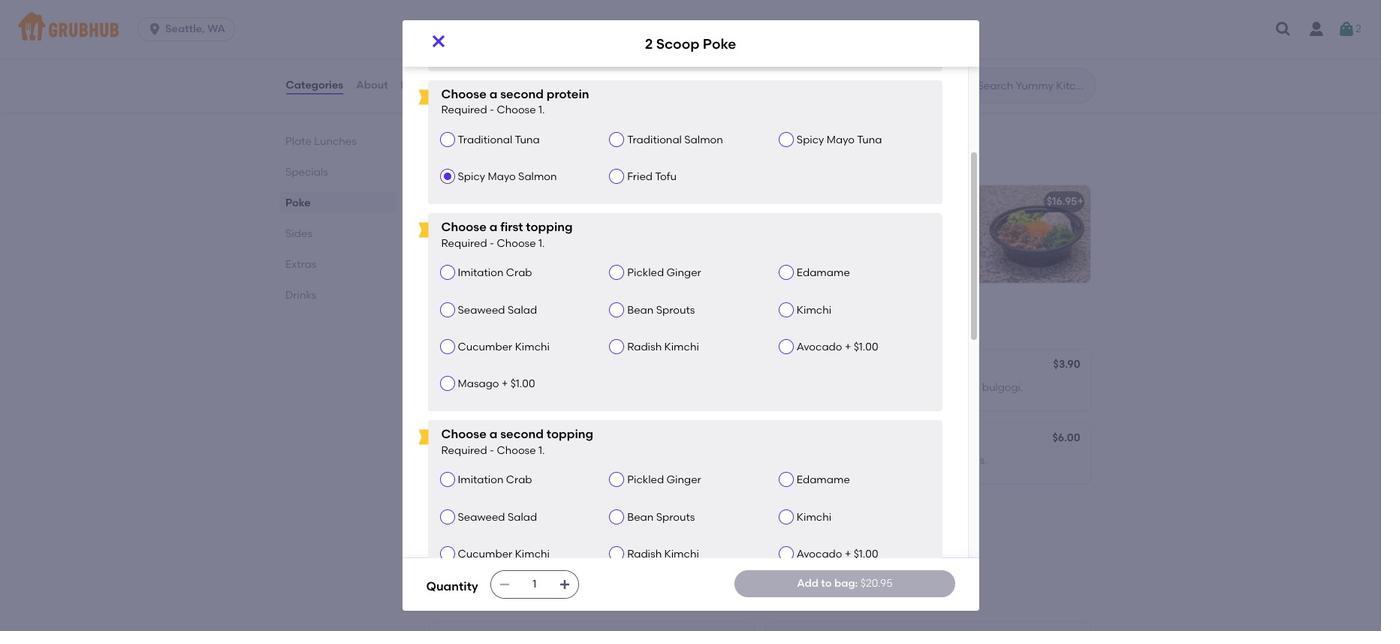 Task type: locate. For each thing, give the bounding box(es) containing it.
rice up onions.
[[466, 58, 485, 71]]

pork down dumplings
[[857, 455, 880, 467]]

radish kimchi up 'nori.'
[[627, 341, 699, 354]]

2 radish kimchi from the top
[[627, 548, 699, 561]]

1 horizontal spatial 1
[[837, 217, 841, 230]]

spicy for spicy mayo tuna
[[797, 134, 824, 146]]

Search Yummy Kitchen search field
[[976, 79, 1091, 93]]

3 required from the top
[[441, 445, 487, 457]]

2 avocado + $1.00 from the top
[[797, 548, 878, 561]]

$1.00 for choose a first topping
[[854, 341, 878, 354]]

traditional tuna
[[458, 134, 540, 146]]

0 vertical spatial -
[[490, 104, 494, 117]]

2 cucumber kimchi from the top
[[458, 548, 550, 561]]

0 vertical spatial tofu
[[655, 37, 677, 50]]

poke up sides
[[426, 134, 465, 153]]

0 horizontal spatial veggie
[[557, 528, 591, 541]]

2 choice. from the left
[[775, 232, 812, 245]]

2 salad from the top
[[508, 511, 537, 524]]

with inside comes with 1 scoop of poke of your choice.
[[814, 217, 835, 230]]

0 vertical spatial bean
[[627, 304, 654, 317]]

poke right scoop at the top of the page
[[890, 217, 915, 230]]

$1.00 for choose a second topping
[[854, 548, 878, 561]]

a for choose a first topping
[[489, 220, 497, 235]]

1 vertical spatial crab
[[506, 474, 532, 487]]

topping up into
[[547, 428, 593, 442]]

avocado
[[797, 341, 842, 354], [797, 548, 842, 561]]

a inside choose a second protein required - choose 1.
[[489, 87, 497, 101]]

avocado for choose a second topping
[[797, 548, 842, 561]]

mayo up 1 scoop poke
[[827, 134, 855, 146]]

a up 'raw pieces of tuna cut into cubes.'
[[489, 428, 497, 442]]

2 cucumber from the top
[[458, 548, 512, 561]]

0 horizontal spatial your
[[512, 58, 534, 71]]

seaweed salad
[[458, 304, 537, 317], [458, 511, 537, 524]]

1 pickled from the top
[[627, 267, 664, 280]]

second for protein
[[500, 87, 544, 101]]

1 horizontal spatial mayo
[[827, 134, 855, 146]]

second for topping
[[500, 428, 544, 442]]

with inside comes with 2 scoops of poke of your choice.
[[477, 217, 498, 230]]

choice. inside comes with 2 scoops of poke of your choice.
[[438, 232, 475, 245]]

bulgogi
[[775, 360, 814, 373]]

0 vertical spatial salad
[[508, 304, 537, 317]]

2 second from the top
[[500, 428, 544, 442]]

cucumber up the musubi
[[458, 341, 512, 354]]

comes left first
[[438, 217, 475, 230]]

2 pickled ginger from the top
[[627, 474, 701, 487]]

1 tofu from the top
[[655, 37, 677, 50]]

0 vertical spatial crab
[[506, 267, 532, 280]]

1 required from the top
[[441, 104, 487, 117]]

1 horizontal spatial fried
[[832, 455, 855, 467]]

cucumber kimchi
[[458, 341, 550, 354], [458, 548, 550, 561]]

svg image
[[1275, 20, 1293, 38], [147, 22, 162, 37], [499, 579, 511, 591]]

0 horizontal spatial 2 scoop poke
[[438, 195, 507, 208]]

cucumber for first
[[458, 341, 512, 354]]

2 avocado from the top
[[797, 548, 842, 561]]

0 vertical spatial second
[[500, 87, 544, 101]]

1. right tuna
[[539, 445, 545, 457]]

ginger for choose a second topping
[[667, 474, 701, 487]]

svg image left input item quantity number field
[[499, 579, 511, 591]]

poke for scoop
[[890, 217, 915, 230]]

and
[[625, 58, 645, 71], [438, 73, 459, 86], [883, 455, 903, 467], [534, 528, 554, 541]]

4 left the pieces.
[[775, 381, 781, 394]]

2 comes from the left
[[775, 217, 811, 230]]

to
[[821, 577, 832, 590]]

poke inside comes with 1 scoop of poke of your choice.
[[890, 217, 915, 230]]

1 vertical spatial ginger
[[667, 474, 701, 487]]

0 vertical spatial avocado + $1.00
[[797, 341, 878, 354]]

reviews button
[[400, 59, 443, 113]]

1 horizontal spatial your
[[601, 217, 623, 230]]

0 vertical spatial imitation
[[458, 267, 504, 280]]

pickled
[[627, 267, 664, 280], [627, 474, 664, 487]]

fried down traditional salmon
[[627, 171, 653, 183]]

cucumber
[[458, 341, 512, 354], [458, 548, 512, 561]]

1 poke from the left
[[561, 217, 586, 230]]

imitation
[[458, 267, 504, 280], [458, 474, 504, 487]]

0 vertical spatial 1
[[775, 195, 779, 208]]

0 horizontal spatial comes
[[438, 217, 475, 230]]

1 tuna from the left
[[515, 134, 540, 146]]

0 vertical spatial spicy
[[797, 134, 824, 146]]

1 vertical spatial seaweed
[[458, 511, 505, 524]]

seasoned
[[521, 381, 570, 394]]

1 radish kimchi from the top
[[627, 341, 699, 354]]

protein right the choice
[[586, 58, 622, 71]]

your inside fried rice with your choice of protein and peas, carrots, and onions.
[[512, 58, 534, 71]]

seaweed up 4 pieces fried pork and veggie dumplings.
[[458, 511, 505, 524]]

veggie
[[905, 455, 940, 467], [557, 528, 591, 541]]

1 horizontal spatial svg image
[[499, 579, 511, 591]]

2 vertical spatial a
[[489, 428, 497, 442]]

1 imitation from the top
[[458, 267, 504, 280]]

sprouts for choose a first topping
[[656, 304, 695, 317]]

2 tempura from the left
[[979, 58, 1024, 71]]

required inside 'choose a first topping required - choose 1.'
[[441, 237, 487, 250]]

with left first
[[477, 217, 498, 230]]

1 vertical spatial 1
[[837, 217, 841, 230]]

+
[[741, 195, 747, 208], [1077, 195, 1084, 208], [845, 341, 851, 354], [502, 378, 508, 391], [845, 548, 851, 561]]

1 cucumber from the top
[[458, 341, 512, 354]]

imitation down raw at the left bottom of page
[[458, 474, 504, 487]]

1 horizontal spatial salmon
[[684, 134, 723, 146]]

second inside choose a second topping required - choose 1.
[[500, 428, 544, 442]]

1 salad from the top
[[508, 304, 537, 317]]

1 horizontal spatial veggie
[[905, 455, 940, 467]]

avocado + $1.00 up mandu
[[797, 341, 878, 354]]

1 second from the top
[[500, 87, 544, 101]]

1 sprouts from the top
[[656, 304, 695, 317]]

2 imitation from the top
[[458, 474, 504, 487]]

edamame for choose a second topping
[[797, 474, 850, 487]]

2 - from the top
[[490, 237, 494, 250]]

1 right $20.95 +
[[775, 195, 779, 208]]

tempura up search yummy kitchen search field
[[979, 58, 1024, 71]]

2 pickled from the top
[[627, 474, 664, 487]]

2 imitation crab from the top
[[458, 474, 532, 487]]

categories
[[286, 79, 343, 92]]

1 horizontal spatial svg image
[[559, 579, 571, 591]]

seaweed salad up 4 pieces fried pork and veggie dumplings.
[[458, 511, 537, 524]]

pieces down side scoop poke
[[463, 455, 496, 467]]

1 seaweed salad from the top
[[458, 304, 537, 317]]

1 vertical spatial edamame
[[797, 474, 850, 487]]

choose
[[441, 87, 487, 101], [497, 104, 536, 117], [441, 220, 487, 235], [497, 237, 536, 250], [441, 428, 487, 442], [497, 445, 536, 457]]

rice left wrapped
[[573, 381, 592, 394]]

crab down 'choose a first topping required - choose 1.'
[[506, 267, 532, 280]]

0 vertical spatial pickled ginger
[[627, 267, 701, 280]]

second inside choose a second protein required - choose 1.
[[500, 87, 544, 101]]

comes down 1 scoop poke
[[775, 217, 811, 230]]

about
[[356, 79, 388, 92]]

mayo down the an
[[488, 171, 516, 183]]

2 scoop poke down the for
[[438, 195, 507, 208]]

1 1. from the top
[[539, 104, 545, 117]]

scoop down sides
[[447, 195, 480, 208]]

choice.
[[438, 232, 475, 245], [775, 232, 812, 245]]

your inside comes with 1 scoop of poke of your choice.
[[930, 217, 953, 230]]

2 ginger from the top
[[667, 474, 701, 487]]

0 vertical spatial edamame
[[797, 267, 850, 280]]

1 vertical spatial imitation
[[458, 474, 504, 487]]

1 vertical spatial sides
[[426, 315, 469, 334]]

avocado + $1.00 up 'add to bag: $20.95'
[[797, 548, 878, 561]]

a inside choose a second topping required - choose 1.
[[489, 428, 497, 442]]

additional
[[498, 155, 543, 166]]

radish for choose a first topping
[[627, 341, 662, 354]]

tofu up peas,
[[655, 37, 677, 50]]

edamame down 2 pieces of fried pork and veggie egg rolls.
[[797, 474, 850, 487]]

poke down spicy mayo salmon
[[482, 195, 507, 208]]

and left peas,
[[625, 58, 645, 71]]

1 vertical spatial rice
[[573, 381, 592, 394]]

imitation crab down 'choose a first topping required - choose 1.'
[[458, 267, 532, 280]]

1 vertical spatial topping
[[547, 428, 593, 442]]

fried inside fried rice with your choice of protein and peas, carrots, and onions.
[[438, 58, 464, 71]]

pork up input item quantity number field
[[508, 528, 531, 541]]

1 vertical spatial tofu
[[655, 171, 677, 183]]

$16.95 +
[[1047, 195, 1084, 208]]

- up traditional tuna
[[490, 104, 494, 117]]

scoop right side
[[463, 433, 496, 446]]

pieces for 2 pieces of fried pork and veggie egg rolls.
[[783, 455, 817, 467]]

1 bean from the top
[[627, 304, 654, 317]]

avocado up to
[[797, 548, 842, 561]]

$1.00 right spam at the left bottom of the page
[[510, 378, 535, 391]]

1 avocado from the top
[[797, 341, 842, 354]]

topping for choose a first topping
[[526, 220, 573, 235]]

1 horizontal spatial 4
[[775, 381, 781, 394]]

2 scoop poke up carrots,
[[645, 35, 736, 52]]

pieces right the 6
[[835, 58, 869, 71]]

2 scoop poke
[[645, 35, 736, 52], [438, 195, 507, 208]]

required
[[441, 104, 487, 117], [441, 237, 487, 250], [441, 445, 487, 457]]

categories button
[[285, 59, 344, 113]]

cucumber kimchi for second
[[458, 548, 550, 561]]

svg image
[[1338, 20, 1356, 38], [429, 32, 447, 50], [559, 579, 571, 591]]

1 avocado + $1.00 from the top
[[797, 341, 878, 354]]

- inside choose a second protein required - choose 1.
[[490, 104, 494, 117]]

1 fried tofu from the top
[[627, 37, 677, 50]]

cucumber kimchi up input item quantity number field
[[458, 548, 550, 561]]

a for choose a second topping
[[489, 428, 497, 442]]

1 horizontal spatial traditional
[[627, 134, 682, 146]]

- inside 'choose a first topping required - choose 1.'
[[490, 237, 494, 250]]

3 1. from the top
[[539, 445, 545, 457]]

choice. left first
[[438, 232, 475, 245]]

0 vertical spatial cucumber
[[458, 341, 512, 354]]

scoop up peas,
[[656, 35, 700, 52]]

choose a second protein required - choose 1.
[[441, 87, 589, 117]]

0 vertical spatial fried
[[832, 455, 855, 467]]

1 scoop poke image
[[978, 186, 1090, 283]]

comes for comes with 1 scoop of poke of your choice.
[[775, 217, 811, 230]]

tofu
[[655, 37, 677, 50], [655, 171, 677, 183]]

radish down dumplings.
[[627, 548, 662, 561]]

svg image left "seattle," on the left of page
[[147, 22, 162, 37]]

1 vertical spatial spicy
[[458, 171, 485, 183]]

2 sprouts from the top
[[656, 511, 695, 524]]

- down spicy mayo salmon
[[490, 237, 494, 250]]

1 vertical spatial 1.
[[539, 237, 545, 250]]

salad up 4 pieces fried pork and veggie dumplings.
[[508, 511, 537, 524]]

sprouts
[[656, 304, 695, 317], [656, 511, 695, 524]]

add inside poke add sides for an additional charge.
[[426, 155, 445, 166]]

$1.00 up dumplings
[[854, 341, 878, 354]]

1 bean sprouts from the top
[[627, 304, 695, 317]]

1 imitation crab from the top
[[458, 267, 532, 280]]

cucumber kimchi for first
[[458, 341, 550, 354]]

pickled ginger for choose a first topping
[[627, 267, 701, 280]]

fried tofu
[[627, 37, 677, 50], [627, 171, 677, 183]]

poke inside comes with 2 scoops of poke of your choice.
[[561, 217, 586, 230]]

1 vertical spatial avocado
[[797, 548, 842, 561]]

2 poke from the left
[[890, 217, 915, 230]]

1 vertical spatial avocado + $1.00
[[797, 548, 878, 561]]

1 vertical spatial second
[[500, 428, 544, 442]]

1 vertical spatial -
[[490, 237, 494, 250]]

fried
[[473, 37, 499, 50], [627, 37, 653, 50], [438, 58, 464, 71], [627, 171, 653, 183], [822, 381, 847, 394]]

poke add sides for an additional charge.
[[426, 134, 579, 166]]

traditional
[[458, 134, 512, 146], [627, 134, 682, 146]]

2 vertical spatial required
[[441, 445, 487, 457]]

pieces down the pieces.
[[783, 455, 817, 467]]

0 vertical spatial veggie
[[905, 455, 940, 467]]

1 horizontal spatial tuna
[[857, 134, 882, 146]]

4 for 4 pieces fried pork and veggie dumplings.
[[438, 528, 444, 541]]

1 vertical spatial fried tofu
[[627, 171, 677, 183]]

1. inside choose a second topping required - choose 1.
[[539, 445, 545, 457]]

1. inside choose a second protein required - choose 1.
[[539, 104, 545, 117]]

choice. down 1 scoop poke
[[775, 232, 812, 245]]

1 a from the top
[[489, 87, 497, 101]]

2 button
[[1338, 16, 1362, 43]]

$1.00 up bag:
[[854, 548, 878, 561]]

scoop for raw pieces of tuna cut into cubes.
[[463, 433, 496, 446]]

0 horizontal spatial add
[[426, 155, 445, 166]]

2 vertical spatial 1.
[[539, 445, 545, 457]]

required inside choose a second protein required - choose 1.
[[441, 104, 487, 117]]

scoops
[[509, 217, 546, 230]]

1 horizontal spatial tempura
[[979, 58, 1024, 71]]

radish kimchi down dumplings.
[[627, 548, 699, 561]]

salmon
[[684, 134, 723, 146], [518, 171, 557, 183]]

add left to
[[797, 577, 819, 590]]

1 comes from the left
[[438, 217, 475, 230]]

1 vertical spatial fried
[[483, 528, 506, 541]]

imitation crab for first
[[458, 267, 532, 280]]

a
[[775, 58, 782, 71]]

1 vertical spatial cucumber kimchi
[[458, 548, 550, 561]]

comes
[[438, 217, 475, 230], [775, 217, 811, 230]]

choice. inside comes with 1 scoop of poke of your choice.
[[775, 232, 812, 245]]

0 horizontal spatial fried
[[483, 528, 506, 541]]

- inside choose a second topping required - choose 1.
[[490, 445, 494, 457]]

topping inside choose a second topping required - choose 1.
[[547, 428, 593, 442]]

with up onions.
[[488, 58, 509, 71]]

2 seaweed from the top
[[458, 511, 505, 524]]

scoop
[[656, 35, 700, 52], [447, 195, 480, 208], [781, 195, 814, 208], [463, 433, 496, 446]]

sides up drinks
[[285, 228, 312, 240]]

bean sprouts for choose a second topping
[[627, 511, 695, 524]]

2 seaweed salad from the top
[[458, 511, 537, 524]]

1. inside 'choose a first topping required - choose 1.'
[[539, 237, 545, 250]]

2 horizontal spatial svg image
[[1338, 20, 1356, 38]]

2 bean from the top
[[627, 511, 654, 524]]

with up search icon
[[955, 58, 977, 71]]

seaweed up the musubi
[[458, 304, 505, 317]]

0 vertical spatial $1.00
[[854, 341, 878, 354]]

scoop for comes with 1 scoop of poke of your choice.
[[781, 195, 814, 208]]

radish up in
[[627, 341, 662, 354]]

tofu down traditional salmon
[[655, 171, 677, 183]]

fried tofu down traditional salmon
[[627, 171, 677, 183]]

avocado up the bulgogi mandu
[[797, 341, 842, 354]]

required inside choose a second topping required - choose 1.
[[441, 445, 487, 457]]

0 horizontal spatial svg image
[[429, 32, 447, 50]]

1 vertical spatial bean sprouts
[[627, 511, 695, 524]]

pieces.
[[783, 381, 819, 394]]

crab
[[506, 267, 532, 280], [506, 474, 532, 487]]

1 cucumber kimchi from the top
[[458, 341, 550, 354]]

pieces
[[835, 58, 869, 71], [463, 455, 496, 467], [783, 455, 817, 467], [447, 528, 480, 541]]

1 pickled ginger from the top
[[627, 267, 701, 280]]

salad up the musubi
[[508, 304, 537, 317]]

pork
[[857, 455, 880, 467], [508, 528, 531, 541]]

2 bean sprouts from the top
[[627, 511, 695, 524]]

add left sides
[[426, 155, 445, 166]]

your for 1 scoop poke
[[930, 217, 953, 230]]

seaweed for second
[[458, 511, 505, 524]]

2 pieces of fried pork and veggie egg rolls.
[[775, 455, 988, 467]]

2 traditional from the left
[[627, 134, 682, 146]]

1 vertical spatial cucumber
[[458, 548, 512, 561]]

scoop right $20.95 +
[[781, 195, 814, 208]]

1 horizontal spatial choice.
[[775, 232, 812, 245]]

pieces down "gyoza"
[[447, 528, 480, 541]]

3 a from the top
[[489, 428, 497, 442]]

- left tuna
[[490, 445, 494, 457]]

with
[[488, 58, 509, 71], [955, 58, 977, 71], [477, 217, 498, 230], [814, 217, 835, 230], [933, 381, 954, 394]]

required for choose a second topping
[[441, 445, 487, 457]]

main navigation navigation
[[0, 0, 1381, 59]]

a left first
[[489, 220, 497, 235]]

bean
[[627, 304, 654, 317], [627, 511, 654, 524]]

0 horizontal spatial extras
[[285, 258, 316, 271]]

$20.95
[[708, 195, 741, 208], [861, 577, 893, 590]]

0 horizontal spatial rice
[[466, 58, 485, 71]]

bean sprouts
[[627, 304, 695, 317], [627, 511, 695, 524]]

beef
[[957, 381, 980, 394]]

1 choice. from the left
[[438, 232, 475, 245]]

filled
[[906, 381, 930, 394]]

crab down tuna
[[506, 474, 532, 487]]

0 horizontal spatial 4
[[438, 528, 444, 541]]

0 vertical spatial imitation crab
[[458, 267, 532, 280]]

1 vertical spatial radish kimchi
[[627, 548, 699, 561]]

choose a second topping required - choose 1.
[[441, 428, 593, 457]]

svg image left 2 button
[[1275, 20, 1293, 38]]

0 vertical spatial cucumber kimchi
[[458, 341, 550, 354]]

protein down fried rice with your choice of protein and peas, carrots, and onions.
[[547, 87, 589, 101]]

with down 1 scoop poke
[[814, 217, 835, 230]]

0 horizontal spatial mayo
[[488, 171, 516, 183]]

kimchi
[[797, 304, 832, 317], [515, 341, 550, 354], [664, 341, 699, 354], [797, 511, 832, 524], [515, 548, 550, 561], [664, 548, 699, 561]]

cucumber kimchi up the musubi
[[458, 341, 550, 354]]

1 inside comes with 1 scoop of poke of your choice.
[[837, 217, 841, 230]]

0 vertical spatial 4
[[775, 381, 781, 394]]

reviews
[[401, 79, 443, 92]]

seaweed
[[458, 304, 505, 317], [458, 511, 505, 524]]

0 horizontal spatial salmon
[[518, 171, 557, 183]]

a down onions.
[[489, 87, 497, 101]]

add
[[426, 155, 445, 166], [797, 577, 819, 590]]

0 vertical spatial pickled
[[627, 267, 664, 280]]

edamame down comes with 1 scoop of poke of your choice.
[[797, 267, 850, 280]]

0 vertical spatial required
[[441, 104, 487, 117]]

1 left scoop at the top of the page
[[837, 217, 841, 230]]

and left onions.
[[438, 73, 459, 86]]

1 vertical spatial mayo
[[488, 171, 516, 183]]

1 vertical spatial pickled
[[627, 474, 664, 487]]

into
[[557, 455, 576, 467]]

1 horizontal spatial pork
[[857, 455, 880, 467]]

- for choose a second topping
[[490, 445, 494, 457]]

topping right first
[[526, 220, 573, 235]]

topping
[[526, 220, 573, 235], [547, 428, 593, 442]]

1. down scoops
[[539, 237, 545, 250]]

2 a from the top
[[489, 220, 497, 235]]

1 seaweed from the top
[[458, 304, 505, 317]]

1 - from the top
[[490, 104, 494, 117]]

0 vertical spatial pork
[[857, 455, 880, 467]]

1 radish from the top
[[627, 341, 662, 354]]

0 horizontal spatial tempura
[[909, 58, 953, 71]]

your for 2 scoop poke
[[601, 217, 623, 230]]

choice. for comes with 1 scoop of poke of your choice.
[[775, 232, 812, 245]]

0 vertical spatial seaweed salad
[[458, 304, 537, 317]]

protein
[[586, 58, 622, 71], [547, 87, 589, 101]]

veggie left egg at the bottom right of the page
[[905, 455, 940, 467]]

1 crab from the top
[[506, 267, 532, 280]]

2 crab from the top
[[506, 474, 532, 487]]

seattle,
[[165, 23, 205, 35]]

plate lunches
[[285, 135, 356, 148]]

1 vertical spatial radish
[[627, 548, 662, 561]]

veggie left dumplings.
[[557, 528, 591, 541]]

0 horizontal spatial pork
[[508, 528, 531, 541]]

second
[[500, 87, 544, 101], [500, 428, 544, 442]]

tuna
[[515, 134, 540, 146], [857, 134, 882, 146]]

comes inside comes with 1 scoop of poke of your choice.
[[775, 217, 811, 230]]

comes inside comes with 2 scoops of poke of your choice.
[[438, 217, 475, 230]]

1 vertical spatial sprouts
[[656, 511, 695, 524]]

your inside comes with 2 scoops of poke of your choice.
[[601, 217, 623, 230]]

bag:
[[834, 577, 858, 590]]

an
[[485, 155, 496, 166]]

topping inside 'choose a first topping required - choose 1.'
[[526, 220, 573, 235]]

salad
[[508, 304, 537, 317], [508, 511, 537, 524]]

cucumber up quantity
[[458, 548, 512, 561]]

1 horizontal spatial extras
[[426, 588, 476, 607]]

1 vertical spatial salad
[[508, 511, 537, 524]]

1 edamame from the top
[[797, 267, 850, 280]]

salmon up $20.95 +
[[684, 134, 723, 146]]

rice
[[466, 58, 485, 71], [573, 381, 592, 394]]

fried tofu up peas,
[[627, 37, 677, 50]]

ginger
[[667, 267, 701, 280], [667, 474, 701, 487]]

spicy up 1 scoop poke
[[797, 134, 824, 146]]

crab for second
[[506, 474, 532, 487]]

2 radish from the top
[[627, 548, 662, 561]]

2 horizontal spatial your
[[930, 217, 953, 230]]

bean sprouts for choose a first topping
[[627, 304, 695, 317]]

1 tempura from the left
[[909, 58, 953, 71]]

-
[[490, 104, 494, 117], [490, 237, 494, 250], [490, 445, 494, 457]]

- for choose a second protein
[[490, 104, 494, 117]]

fried down house
[[438, 58, 464, 71]]

2 vertical spatial $1.00
[[854, 548, 878, 561]]

spam musubi
[[438, 360, 508, 373]]

2 edamame from the top
[[797, 474, 850, 487]]

a inside 'choose a first topping required - choose 1.'
[[489, 220, 497, 235]]

radish kimchi
[[627, 341, 699, 354], [627, 548, 699, 561]]

1 vertical spatial protein
[[547, 87, 589, 101]]

topping for choose a second topping
[[547, 428, 593, 442]]

with inside fried rice with your choice of protein and peas, carrots, and onions.
[[488, 58, 509, 71]]

1 horizontal spatial 2 scoop poke
[[645, 35, 736, 52]]

salmon down additional
[[518, 171, 557, 183]]

0 horizontal spatial svg image
[[147, 22, 162, 37]]

imitation for second
[[458, 474, 504, 487]]

1 traditional from the left
[[458, 134, 512, 146]]

1 ginger from the top
[[667, 267, 701, 280]]

0 vertical spatial add
[[426, 155, 445, 166]]

pickled ginger
[[627, 267, 701, 280], [627, 474, 701, 487]]

3 - from the top
[[490, 445, 494, 457]]

2 1. from the top
[[539, 237, 545, 250]]

sides
[[285, 228, 312, 240], [426, 315, 469, 334]]

2 tofu from the top
[[655, 171, 677, 183]]

2
[[1356, 22, 1362, 35], [645, 35, 653, 52], [438, 195, 444, 208], [501, 217, 507, 230], [775, 455, 781, 467]]

avocado + $1.00 for choose a first topping
[[797, 341, 878, 354]]

1. for choose a second topping
[[539, 445, 545, 457]]

edamame for choose a first topping
[[797, 267, 850, 280]]

a
[[489, 87, 497, 101], [489, 220, 497, 235], [489, 428, 497, 442]]

2 required from the top
[[441, 237, 487, 250]]

pieces for raw pieces of tuna cut into cubes.
[[463, 455, 496, 467]]

comes for comes with 2 scoops of poke of your choice.
[[438, 217, 475, 230]]

house
[[438, 37, 471, 50]]

choose up raw at the left bottom of page
[[441, 428, 487, 442]]

with left beef on the right of the page
[[933, 381, 954, 394]]

1.
[[539, 104, 545, 117], [539, 237, 545, 250], [539, 445, 545, 457]]

cut
[[538, 455, 554, 467]]

1 horizontal spatial comes
[[775, 217, 811, 230]]

svg image inside 2 button
[[1338, 20, 1356, 38]]

1 vertical spatial bean
[[627, 511, 654, 524]]

scoop for comes with 2 scoops of poke of your choice.
[[447, 195, 480, 208]]

poke up carrots,
[[703, 35, 736, 52]]



Task type: vqa. For each thing, say whether or not it's contained in the screenshot.
Best Sellers
no



Task type: describe. For each thing, give the bounding box(es) containing it.
about button
[[355, 59, 389, 113]]

1. for choose a first topping
[[539, 237, 545, 250]]

choose down onions.
[[441, 87, 487, 101]]

raw
[[438, 455, 460, 467]]

traditional salmon
[[627, 134, 723, 146]]

1 horizontal spatial add
[[797, 577, 819, 590]]

salad for first
[[508, 304, 537, 317]]

seattle, wa
[[165, 23, 225, 35]]

plate
[[285, 135, 311, 148]]

1 vertical spatial 2 scoop poke
[[438, 195, 507, 208]]

choose left first
[[441, 220, 487, 235]]

spicy mayo tuna
[[797, 134, 882, 146]]

svg image for 2
[[1338, 20, 1356, 38]]

seattle, wa button
[[138, 17, 241, 41]]

- for choose a first topping
[[490, 237, 494, 250]]

protein inside choose a second protein required - choose 1.
[[547, 87, 589, 101]]

pieces for 4 pieces fried pork and veggie dumplings.
[[447, 528, 480, 541]]

add to bag: $20.95
[[797, 577, 893, 590]]

$16.95
[[1047, 195, 1077, 208]]

dumplings
[[850, 381, 903, 394]]

carte
[[797, 58, 824, 71]]

4 for 4 pieces. fried dumplings filled with beef bulgogi.
[[775, 381, 781, 394]]

spicy mayo salmon
[[458, 171, 557, 183]]

gyoza
[[438, 507, 471, 519]]

choose a first topping required - choose 1.
[[441, 220, 573, 250]]

1. for choose a second protein
[[539, 104, 545, 117]]

sprouts for choose a second topping
[[656, 511, 695, 524]]

of inside fried rice with your choice of protein and peas, carrots, and onions.
[[573, 58, 583, 71]]

rolls.
[[965, 455, 988, 467]]

imitation for first
[[458, 267, 504, 280]]

4 pieces. fried dumplings filled with beef bulgogi.
[[775, 381, 1023, 394]]

wrapped
[[595, 381, 641, 394]]

rice
[[502, 37, 524, 50]]

pickled for choose a second topping
[[627, 474, 664, 487]]

Input item quantity number field
[[518, 572, 551, 599]]

spam
[[474, 381, 503, 394]]

traditional for traditional tuna
[[458, 134, 512, 146]]

charge.
[[545, 155, 579, 166]]

0 vertical spatial salmon
[[684, 134, 723, 146]]

comes with 1 scoop of poke of your choice.
[[775, 217, 953, 245]]

nori.
[[655, 381, 677, 394]]

pickled ginger for choose a second topping
[[627, 474, 701, 487]]

cubes.
[[579, 455, 612, 467]]

traditional for traditional salmon
[[627, 134, 682, 146]]

radish for choose a second topping
[[627, 548, 662, 561]]

egg
[[942, 455, 962, 467]]

masago
[[458, 378, 499, 391]]

imitation crab for second
[[458, 474, 532, 487]]

seaweed salad for second
[[458, 511, 537, 524]]

2 inside button
[[1356, 22, 1362, 35]]

1 vertical spatial extras
[[426, 588, 476, 607]]

bulgogi.
[[982, 381, 1023, 394]]

fried rice with your choice of protein and peas, carrots, and onions.
[[438, 58, 717, 86]]

tuna
[[511, 455, 535, 467]]

required for choose a second protein
[[441, 104, 487, 117]]

0 horizontal spatial 1
[[775, 195, 779, 208]]

and left egg at the bottom right of the page
[[883, 455, 903, 467]]

specials
[[285, 166, 328, 179]]

rice inside fried rice with your choice of protein and peas, carrots, and onions.
[[466, 58, 485, 71]]

$12.00
[[1049, 35, 1080, 48]]

grilled
[[438, 381, 472, 394]]

crab for first
[[506, 267, 532, 280]]

2 fried tofu from the top
[[627, 171, 677, 183]]

poke down the specials
[[285, 197, 310, 210]]

onions.
[[461, 73, 497, 86]]

mayo for tuna
[[827, 134, 855, 146]]

pickled for choose a first topping
[[627, 267, 664, 280]]

on
[[506, 381, 519, 394]]

2 inside comes with 2 scoops of poke of your choice.
[[501, 217, 507, 230]]

0 vertical spatial $20.95
[[708, 195, 741, 208]]

poke up tuna
[[499, 433, 524, 446]]

1 vertical spatial $1.00
[[510, 378, 535, 391]]

2 scoop poke image
[[641, 186, 754, 283]]

1 vertical spatial salmon
[[518, 171, 557, 183]]

choose up traditional tuna
[[497, 104, 536, 117]]

choice
[[536, 58, 571, 71]]

for
[[471, 155, 483, 166]]

masago + $1.00
[[458, 378, 535, 391]]

required for choose a first topping
[[441, 237, 487, 250]]

cucumber for second
[[458, 548, 512, 561]]

comes with 2 scoops of poke of your choice.
[[438, 217, 623, 245]]

a la carte 6 pieces shrimp tempura with tempura sauce.
[[775, 58, 1060, 71]]

choose left cut
[[497, 445, 536, 457]]

$15.50
[[708, 35, 740, 48]]

1 vertical spatial veggie
[[557, 528, 591, 541]]

quantity
[[426, 580, 478, 594]]

radish kimchi for choose a first topping
[[627, 341, 699, 354]]

avocado for choose a first topping
[[797, 341, 842, 354]]

seaweed salad for first
[[458, 304, 537, 317]]

$3.90
[[1053, 358, 1080, 371]]

mayo for salmon
[[488, 171, 516, 183]]

svg image inside the seattle, wa button
[[147, 22, 162, 37]]

poke up comes with 1 scoop of poke of your choice.
[[817, 195, 842, 208]]

svg image for 2 scoop poke
[[429, 32, 447, 50]]

search icon image
[[954, 77, 972, 95]]

protein inside fried rice with your choice of protein and peas, carrots, and onions.
[[586, 58, 622, 71]]

poke for scoops
[[561, 217, 586, 230]]

0 vertical spatial sides
[[285, 228, 312, 240]]

fried left rice
[[473, 37, 499, 50]]

2 tuna from the left
[[857, 134, 882, 146]]

la
[[785, 58, 794, 71]]

lunches
[[314, 135, 356, 148]]

house fried rice
[[438, 37, 524, 50]]

a for choose a second protein
[[489, 87, 497, 101]]

drinks
[[285, 289, 316, 302]]

poke inside poke add sides for an additional charge.
[[426, 134, 465, 153]]

and up input item quantity number field
[[534, 528, 554, 541]]

sauce.
[[1026, 58, 1060, 71]]

fried down mandu
[[822, 381, 847, 394]]

mandu
[[817, 360, 853, 373]]

first
[[500, 220, 523, 235]]

4 pieces fried pork and veggie dumplings.
[[438, 528, 649, 541]]

1 horizontal spatial rice
[[573, 381, 592, 394]]

bulgogi mandu
[[775, 360, 853, 373]]

side scoop poke
[[438, 433, 524, 446]]

avocado + $1.00 for choose a second topping
[[797, 548, 878, 561]]

raw pieces of tuna cut into cubes.
[[438, 455, 612, 467]]

salad for second
[[508, 511, 537, 524]]

2 horizontal spatial svg image
[[1275, 20, 1293, 38]]

korean fried chicken special image
[[978, 0, 1090, 14]]

1 horizontal spatial $20.95
[[861, 577, 893, 590]]

peas,
[[648, 58, 675, 71]]

dumplings.
[[593, 528, 649, 541]]

bean for choose a first topping
[[627, 304, 654, 317]]

seaweed for first
[[458, 304, 505, 317]]

musubi
[[471, 360, 508, 373]]

in
[[643, 381, 652, 394]]

1 horizontal spatial sides
[[426, 315, 469, 334]]

$6.00
[[1053, 432, 1080, 445]]

sides
[[447, 155, 469, 166]]

$20.95 +
[[708, 195, 747, 208]]

shrimp
[[871, 58, 906, 71]]

6
[[827, 58, 833, 71]]

wa
[[207, 23, 225, 35]]

bean for choose a second topping
[[627, 511, 654, 524]]

ginger for choose a first topping
[[667, 267, 701, 280]]

choose down first
[[497, 237, 536, 250]]

side
[[438, 433, 461, 446]]

choice. for comes with 2 scoops of poke of your choice.
[[438, 232, 475, 245]]

scoop
[[844, 217, 875, 230]]

spicy for spicy mayo salmon
[[458, 171, 485, 183]]

carrots,
[[678, 58, 717, 71]]

grilled spam on seasoned rice wrapped in nori.
[[438, 381, 677, 394]]

1 scoop poke
[[775, 195, 842, 208]]

1 vertical spatial pork
[[508, 528, 531, 541]]

0 vertical spatial extras
[[285, 258, 316, 271]]

spam
[[438, 360, 468, 373]]

fried up peas,
[[627, 37, 653, 50]]

radish kimchi for choose a second topping
[[627, 548, 699, 561]]



